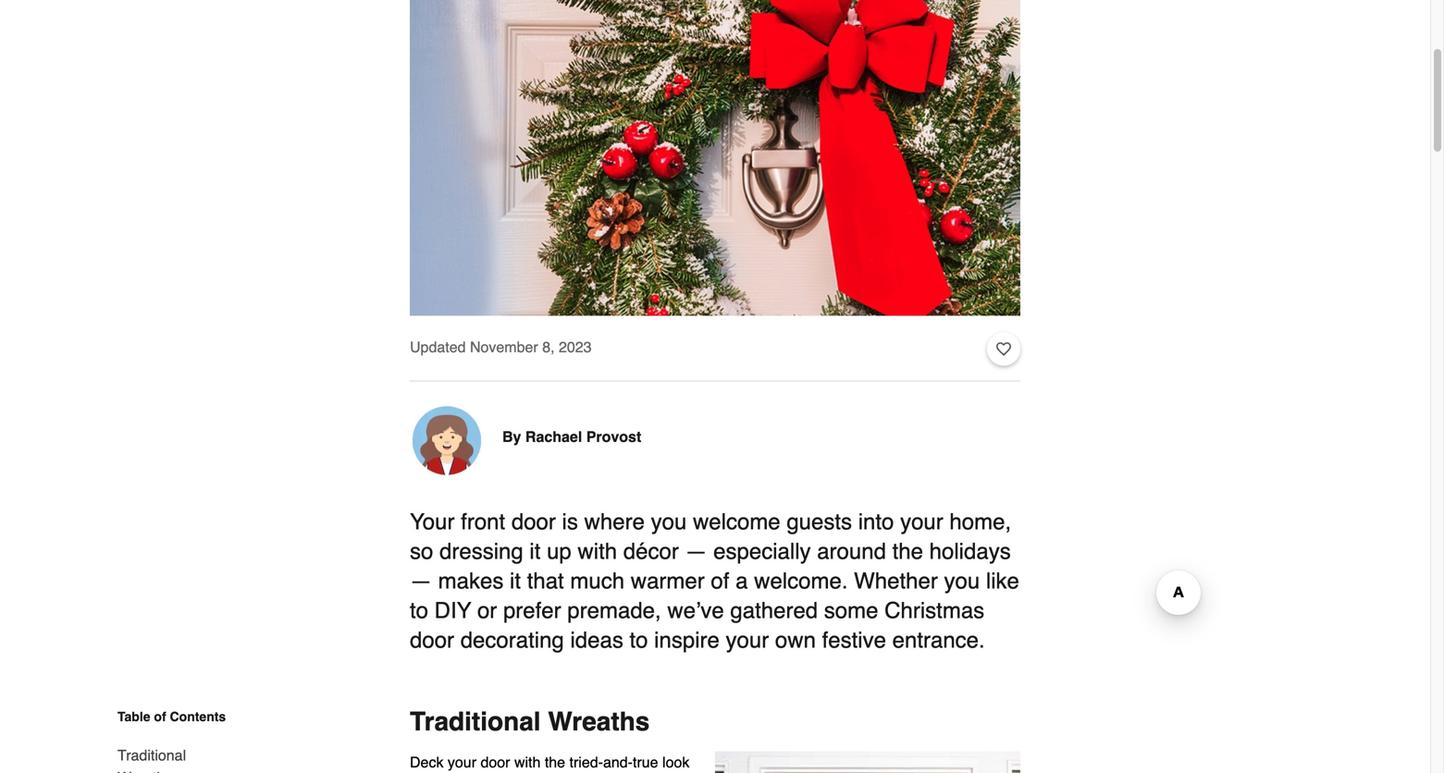 Task type: locate. For each thing, give the bounding box(es) containing it.
to left diy
[[410, 598, 428, 624]]

the up whether
[[892, 539, 923, 565]]

table of contents element
[[103, 708, 241, 773]]

of inside 'your front door is where you welcome guests into your home, so dressing it up with décor — especially around the holidays — makes it that much warmer of a welcome. whether you like to diy or prefer premade, we've gathered some christmas door decorating ideas to inspire your own festive entrance.'
[[711, 569, 729, 594]]

1 vertical spatial traditional
[[118, 747, 186, 764]]

1 horizontal spatial it
[[530, 539, 541, 565]]

0 horizontal spatial to
[[410, 598, 428, 624]]

0 horizontal spatial of
[[154, 710, 166, 724]]

inspire
[[654, 628, 720, 653]]

0 vertical spatial you
[[651, 509, 687, 535]]

0 horizontal spatial traditional wreaths
[[118, 747, 186, 773]]

home,
[[950, 509, 1011, 535]]

1 vertical spatial the
[[545, 754, 565, 771]]

1 horizontal spatial of
[[711, 569, 729, 594]]

0 horizontal spatial —
[[410, 569, 432, 594]]

door right deck
[[481, 754, 510, 771]]

wreaths up tried-
[[548, 707, 650, 737]]

1 horizontal spatial —
[[685, 539, 707, 565]]

the inside 'your front door is where you welcome guests into your home, so dressing it up with décor — especially around the holidays — makes it that much warmer of a welcome. whether you like to diy or prefer premade, we've gathered some christmas door decorating ideas to inspire your own festive entrance.'
[[892, 539, 923, 565]]

you
[[651, 509, 687, 535], [944, 569, 980, 594]]

around
[[817, 539, 886, 565]]

deck your door with the tried-and-true look
[[410, 754, 690, 773]]

diy
[[435, 598, 471, 624]]

traditional wreaths
[[410, 707, 650, 737], [118, 747, 186, 773]]

of left a
[[711, 569, 729, 594]]

traditional wreaths down table
[[118, 747, 186, 773]]

1 vertical spatial wreaths
[[118, 769, 172, 773]]

by
[[502, 429, 521, 446]]

with left tried-
[[514, 754, 541, 771]]

1 vertical spatial door
[[410, 628, 454, 653]]

warmer
[[631, 569, 705, 594]]

especially
[[713, 539, 811, 565]]

1 vertical spatial it
[[510, 569, 521, 594]]

your right into
[[900, 509, 944, 535]]

0 vertical spatial door
[[512, 509, 556, 535]]

with
[[578, 539, 617, 565], [514, 754, 541, 771]]

décor
[[623, 539, 679, 565]]

1 horizontal spatial traditional
[[410, 707, 541, 737]]

to down premade,
[[630, 628, 648, 653]]

the
[[892, 539, 923, 565], [545, 754, 565, 771]]

0 vertical spatial to
[[410, 598, 428, 624]]

0 horizontal spatial traditional
[[118, 747, 186, 764]]

to
[[410, 598, 428, 624], [630, 628, 648, 653]]

your down gathered
[[726, 628, 769, 653]]

0 horizontal spatial the
[[545, 754, 565, 771]]

makes
[[438, 569, 504, 594]]

1 horizontal spatial you
[[944, 569, 980, 594]]

door left is
[[512, 509, 556, 535]]

0 horizontal spatial wreaths
[[118, 769, 172, 773]]

traditional down table
[[118, 747, 186, 764]]

of right table
[[154, 710, 166, 724]]

table of contents
[[118, 710, 226, 724]]

wreaths down table
[[118, 769, 172, 773]]

with inside 'your front door is where you welcome guests into your home, so dressing it up with décor — especially around the holidays — makes it that much warmer of a welcome. whether you like to diy or prefer premade, we've gathered some christmas door decorating ideas to inspire your own festive entrance.'
[[578, 539, 617, 565]]

1 horizontal spatial door
[[481, 754, 510, 771]]

table
[[118, 710, 150, 724]]

you down holidays
[[944, 569, 980, 594]]

traditional up deck
[[410, 707, 541, 737]]

0 vertical spatial traditional wreaths
[[410, 707, 650, 737]]

— up warmer
[[685, 539, 707, 565]]

your inside deck your door with the tried-and-true look
[[448, 754, 477, 771]]

0 horizontal spatial your
[[448, 754, 477, 771]]

1 horizontal spatial your
[[726, 628, 769, 653]]

door for front
[[512, 509, 556, 535]]

it
[[530, 539, 541, 565], [510, 569, 521, 594]]

1 vertical spatial your
[[726, 628, 769, 653]]

dressing
[[440, 539, 523, 565]]

the left tried-
[[545, 754, 565, 771]]

0 vertical spatial the
[[892, 539, 923, 565]]

0 vertical spatial with
[[578, 539, 617, 565]]

christmas
[[885, 598, 985, 624]]

tried-
[[570, 754, 603, 771]]

0 horizontal spatial with
[[514, 754, 541, 771]]

is
[[562, 509, 578, 535]]

your right deck
[[448, 754, 477, 771]]

wreaths
[[548, 707, 650, 737], [118, 769, 172, 773]]

it left up
[[530, 539, 541, 565]]

with up the much
[[578, 539, 617, 565]]

you up 'décor'
[[651, 509, 687, 535]]

0 vertical spatial of
[[711, 569, 729, 594]]

by rachael provost
[[502, 429, 641, 446]]

2 horizontal spatial door
[[512, 509, 556, 535]]

0 horizontal spatial you
[[651, 509, 687, 535]]

2 vertical spatial door
[[481, 754, 510, 771]]

with inside deck your door with the tried-and-true look
[[514, 754, 541, 771]]

0 vertical spatial wreaths
[[548, 707, 650, 737]]

2 horizontal spatial your
[[900, 509, 944, 535]]

1 horizontal spatial the
[[892, 539, 923, 565]]

of
[[711, 569, 729, 594], [154, 710, 166, 724]]

rachael
[[525, 429, 582, 446]]

look
[[662, 754, 690, 771]]

1 horizontal spatial with
[[578, 539, 617, 565]]

door down diy
[[410, 628, 454, 653]]

traditional wreaths link
[[118, 734, 241, 773]]

traditional
[[410, 707, 541, 737], [118, 747, 186, 764]]

1 vertical spatial traditional wreaths
[[118, 747, 186, 773]]

into
[[858, 509, 894, 535]]

deck
[[410, 754, 444, 771]]

—
[[685, 539, 707, 565], [410, 569, 432, 594]]

ideas
[[570, 628, 623, 653]]

— down the so
[[410, 569, 432, 594]]

true
[[633, 754, 658, 771]]

welcome
[[693, 509, 781, 535]]

your front door is where you welcome guests into your home, so dressing it up with décor — especially around the holidays — makes it that much warmer of a welcome. whether you like to diy or prefer premade, we've gathered some christmas door decorating ideas to inspire your own festive entrance.
[[410, 509, 1020, 653]]

your
[[900, 509, 944, 535], [726, 628, 769, 653], [448, 754, 477, 771]]

0 horizontal spatial door
[[410, 628, 454, 653]]

front
[[461, 509, 505, 535]]

1 vertical spatial with
[[514, 754, 541, 771]]

a snowy evergreen wreath with pinecones, apples, berries and an offset red bow on a white door. image
[[410, 0, 1021, 316]]

1 vertical spatial —
[[410, 569, 432, 594]]

door for your
[[481, 754, 510, 771]]

0 vertical spatial your
[[900, 509, 944, 535]]

traditional wreaths up deck your door with the tried-and-true look
[[410, 707, 650, 737]]

0 horizontal spatial it
[[510, 569, 521, 594]]

it left that
[[510, 569, 521, 594]]

an evergreen wreath decorated with red flowers, gold and red ornaments and pinecones on a red door. image
[[715, 752, 1021, 773]]

heart outline image
[[996, 339, 1011, 360]]

1 vertical spatial of
[[154, 710, 166, 724]]

door inside deck your door with the tried-and-true look
[[481, 754, 510, 771]]

1 vertical spatial to
[[630, 628, 648, 653]]

where
[[584, 509, 645, 535]]

2 vertical spatial your
[[448, 754, 477, 771]]

1 horizontal spatial to
[[630, 628, 648, 653]]

door
[[512, 509, 556, 535], [410, 628, 454, 653], [481, 754, 510, 771]]

1 horizontal spatial traditional wreaths
[[410, 707, 650, 737]]



Task type: vqa. For each thing, say whether or not it's contained in the screenshot.
the topmost with
yes



Task type: describe. For each thing, give the bounding box(es) containing it.
rachael provost image
[[410, 404, 484, 478]]

of inside table of contents element
[[154, 710, 166, 724]]

up
[[547, 539, 572, 565]]

a
[[736, 569, 748, 594]]

holidays
[[930, 539, 1011, 565]]

some
[[824, 598, 879, 624]]

premade,
[[567, 598, 661, 624]]

2023
[[559, 339, 592, 356]]

entrance.
[[893, 628, 985, 653]]

and-
[[603, 754, 633, 771]]

0 vertical spatial —
[[685, 539, 707, 565]]

1 vertical spatial you
[[944, 569, 980, 594]]

the inside deck your door with the tried-and-true look
[[545, 754, 565, 771]]

we've
[[667, 598, 724, 624]]

your
[[410, 509, 455, 535]]

like
[[986, 569, 1020, 594]]

1 horizontal spatial wreaths
[[548, 707, 650, 737]]

that
[[527, 569, 564, 594]]

contents
[[170, 710, 226, 724]]

november
[[470, 339, 538, 356]]

whether
[[854, 569, 938, 594]]

updated november 8, 2023
[[410, 339, 592, 356]]

welcome.
[[754, 569, 848, 594]]

8,
[[542, 339, 555, 356]]

updated
[[410, 339, 466, 356]]

prefer
[[503, 598, 561, 624]]

or
[[477, 598, 497, 624]]

own
[[775, 628, 816, 653]]

gathered
[[730, 598, 818, 624]]

0 vertical spatial traditional
[[410, 707, 541, 737]]

traditional wreaths inside table of contents element
[[118, 747, 186, 773]]

much
[[570, 569, 625, 594]]

festive
[[822, 628, 886, 653]]

0 vertical spatial it
[[530, 539, 541, 565]]

guests
[[787, 509, 852, 535]]

so
[[410, 539, 433, 565]]

decorating
[[460, 628, 564, 653]]

wreaths inside table of contents element
[[118, 769, 172, 773]]

traditional inside table of contents element
[[118, 747, 186, 764]]

provost
[[586, 429, 641, 446]]



